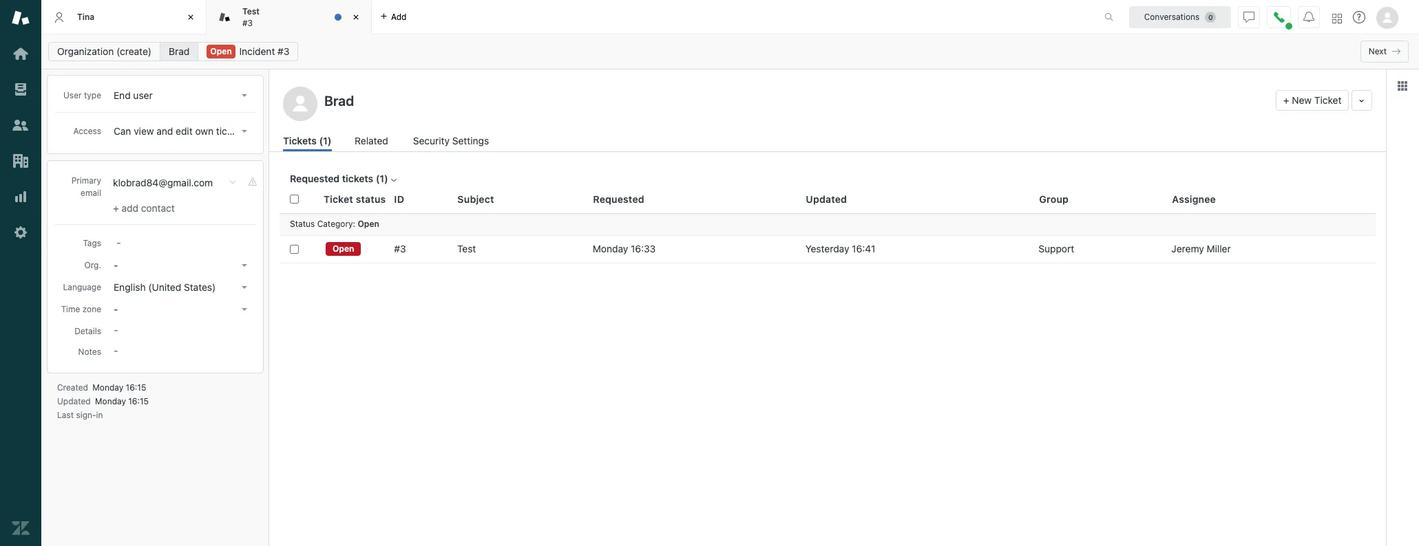 Task type: locate. For each thing, give the bounding box(es) containing it.
0 vertical spatial #3
[[242, 18, 253, 28]]

arrow down image down - field
[[242, 264, 247, 267]]

0 horizontal spatial tickets
[[216, 125, 246, 137]]

1 vertical spatial -
[[114, 304, 118, 315]]

open right :
[[358, 219, 379, 230]]

updated up yesterday
[[806, 193, 847, 205]]

end user button
[[110, 86, 253, 105]]

requested up select all tickets checkbox at the left top of the page
[[290, 173, 340, 185]]

1 vertical spatial #3
[[278, 45, 290, 57]]

1 vertical spatial +
[[113, 202, 119, 214]]

miller
[[1207, 243, 1231, 255]]

1 horizontal spatial (1)
[[376, 173, 388, 185]]

2 vertical spatial #3
[[394, 243, 406, 255]]

3 arrow down image from the top
[[242, 287, 247, 289]]

contact
[[141, 202, 175, 214]]

0 vertical spatial - button
[[110, 256, 253, 276]]

updated inside created monday 16:15 updated monday 16:15 last sign-in
[[57, 397, 91, 407]]

0 horizontal spatial close image
[[184, 10, 198, 24]]

status category : open
[[290, 219, 379, 230]]

+ left 'contact'
[[113, 202, 119, 214]]

1 horizontal spatial ticket
[[1315, 94, 1342, 106]]

test down subject
[[457, 243, 476, 255]]

2 horizontal spatial open
[[358, 219, 379, 230]]

- button for org.
[[110, 256, 253, 276]]

0 vertical spatial -
[[114, 260, 118, 271]]

- right zone
[[114, 304, 118, 315]]

updated
[[806, 193, 847, 205], [57, 397, 91, 407]]

0 horizontal spatial open
[[210, 46, 232, 56]]

can
[[114, 125, 131, 137]]

test inside 'tabs' tab list
[[242, 6, 260, 17]]

status
[[356, 193, 386, 205]]

ticket down requested tickets (1)
[[324, 193, 353, 205]]

own
[[195, 125, 214, 137]]

0 vertical spatial requested
[[290, 173, 340, 185]]

can view and edit own tickets only button
[[110, 122, 267, 141]]

4 arrow down image from the top
[[242, 309, 247, 311]]

- button for time zone
[[110, 300, 253, 320]]

0 vertical spatial add
[[391, 11, 407, 22]]

zendesk support image
[[12, 9, 30, 27]]

1 horizontal spatial +
[[1284, 94, 1290, 106]]

id
[[394, 193, 404, 205]]

tickets
[[216, 125, 246, 137], [342, 173, 373, 185]]

#3 inside secondary element
[[278, 45, 290, 57]]

#3 down id
[[394, 243, 406, 255]]

0 vertical spatial ticket
[[1315, 94, 1342, 106]]

new
[[1292, 94, 1312, 106]]

1 vertical spatial test
[[457, 243, 476, 255]]

end
[[114, 90, 131, 101]]

0 horizontal spatial test
[[242, 6, 260, 17]]

1 horizontal spatial requested
[[593, 193, 645, 205]]

0 horizontal spatial requested
[[290, 173, 340, 185]]

created monday 16:15 updated monday 16:15 last sign-in
[[57, 383, 149, 421]]

requested
[[290, 173, 340, 185], [593, 193, 645, 205]]

- for time zone
[[114, 304, 118, 315]]

1 vertical spatial updated
[[57, 397, 91, 407]]

open left incident at the left
[[210, 46, 232, 56]]

customers image
[[12, 116, 30, 134]]

#3 right incident at the left
[[278, 45, 290, 57]]

tina
[[77, 12, 95, 22]]

2 - button from the top
[[110, 300, 253, 320]]

0 vertical spatial monday
[[593, 243, 628, 255]]

arrow down image down english (united states) button
[[242, 309, 247, 311]]

open
[[210, 46, 232, 56], [358, 219, 379, 230], [333, 244, 354, 254]]

+ add contact
[[113, 202, 175, 214]]

0 horizontal spatial add
[[122, 202, 138, 214]]

english (united states) button
[[110, 278, 253, 298]]

ticket right new
[[1315, 94, 1342, 106]]

zone
[[82, 304, 101, 315]]

tickets right own
[[216, 125, 246, 137]]

1 - from the top
[[114, 260, 118, 271]]

requested up monday 16:33 on the left
[[593, 193, 645, 205]]

1 vertical spatial monday
[[93, 383, 123, 393]]

+ left new
[[1284, 94, 1290, 106]]

+
[[1284, 94, 1290, 106], [113, 202, 119, 214]]

0 vertical spatial 16:15
[[126, 383, 146, 393]]

updated down the created
[[57, 397, 91, 407]]

in
[[96, 411, 103, 421]]

- button down english (united states) button
[[110, 300, 253, 320]]

ticket inside button
[[1315, 94, 1342, 106]]

0 vertical spatial test
[[242, 6, 260, 17]]

grid
[[269, 186, 1386, 547]]

details
[[74, 326, 101, 337]]

16:15
[[126, 383, 146, 393], [128, 397, 149, 407]]

0 horizontal spatial (1)
[[319, 135, 332, 147]]

test up incident at the left
[[242, 6, 260, 17]]

#3 for test #3
[[242, 18, 253, 28]]

add
[[391, 11, 407, 22], [122, 202, 138, 214]]

(1) up status
[[376, 173, 388, 185]]

0 vertical spatial updated
[[806, 193, 847, 205]]

ticket status
[[324, 193, 386, 205]]

2 - from the top
[[114, 304, 118, 315]]

0 vertical spatial tickets
[[216, 125, 246, 137]]

1 horizontal spatial #3
[[278, 45, 290, 57]]

tickets up ticket status
[[342, 173, 373, 185]]

open down "category"
[[333, 244, 354, 254]]

monday
[[593, 243, 628, 255], [93, 383, 123, 393], [95, 397, 126, 407]]

1 vertical spatial ticket
[[324, 193, 353, 205]]

arrow down image for access
[[242, 130, 247, 133]]

#3 up incident at the left
[[242, 18, 253, 28]]

None checkbox
[[290, 245, 299, 254]]

1 vertical spatial requested
[[593, 193, 645, 205]]

None text field
[[320, 90, 1271, 111]]

can view and edit own tickets only
[[114, 125, 267, 137]]

ticket
[[1315, 94, 1342, 106], [324, 193, 353, 205]]

1 vertical spatial - button
[[110, 300, 253, 320]]

email
[[81, 188, 101, 198]]

close image left add dropdown button
[[349, 10, 363, 24]]

- button up english (united states) button
[[110, 256, 253, 276]]

arrow down image right states)
[[242, 287, 247, 289]]

1 arrow down image from the top
[[242, 130, 247, 133]]

add inside dropdown button
[[391, 11, 407, 22]]

zendesk image
[[12, 520, 30, 538]]

test for test
[[457, 243, 476, 255]]

+ for + add contact
[[113, 202, 119, 214]]

+ inside button
[[1284, 94, 1290, 106]]

1 vertical spatial (1)
[[376, 173, 388, 185]]

monday inside grid
[[593, 243, 628, 255]]

0 vertical spatial (1)
[[319, 135, 332, 147]]

0 horizontal spatial updated
[[57, 397, 91, 407]]

arrow down image
[[242, 94, 247, 97]]

(1) right tickets
[[319, 135, 332, 147]]

1 horizontal spatial test
[[457, 243, 476, 255]]

2 horizontal spatial #3
[[394, 243, 406, 255]]

0 horizontal spatial #3
[[242, 18, 253, 28]]

:
[[353, 219, 355, 230]]

test
[[242, 6, 260, 17], [457, 243, 476, 255]]

jeremy miller
[[1172, 243, 1231, 255]]

view
[[134, 125, 154, 137]]

add button
[[372, 0, 415, 34]]

+ new ticket button
[[1276, 90, 1350, 111]]

organizations image
[[12, 152, 30, 170]]

Select All Tickets checkbox
[[290, 195, 299, 204]]

1 horizontal spatial tickets
[[342, 173, 373, 185]]

1 close image from the left
[[184, 10, 198, 24]]

status
[[290, 219, 315, 230]]

1 horizontal spatial add
[[391, 11, 407, 22]]

arrow down image inside can view and edit own tickets only button
[[242, 130, 247, 133]]

0 vertical spatial +
[[1284, 94, 1290, 106]]

2 close image from the left
[[349, 10, 363, 24]]

tabs tab list
[[41, 0, 1090, 34]]

last
[[57, 411, 74, 421]]

related link
[[355, 134, 390, 152]]

(1)
[[319, 135, 332, 147], [376, 173, 388, 185]]

organization (create)
[[57, 45, 152, 57]]

test link
[[457, 243, 476, 256]]

-
[[114, 260, 118, 271], [114, 304, 118, 315]]

tab
[[207, 0, 372, 34]]

(1) inside tickets (1) link
[[319, 135, 332, 147]]

0 vertical spatial open
[[210, 46, 232, 56]]

#3
[[242, 18, 253, 28], [278, 45, 290, 57], [394, 243, 406, 255]]

#3 inside test #3
[[242, 18, 253, 28]]

1 - button from the top
[[110, 256, 253, 276]]

subject
[[458, 193, 494, 205]]

1 horizontal spatial updated
[[806, 193, 847, 205]]

1 horizontal spatial open
[[333, 244, 354, 254]]

close image up brad
[[184, 10, 198, 24]]

arrow down image
[[242, 130, 247, 133], [242, 264, 247, 267], [242, 287, 247, 289], [242, 309, 247, 311]]

0 horizontal spatial +
[[113, 202, 119, 214]]

1 horizontal spatial close image
[[349, 10, 363, 24]]

apps image
[[1398, 81, 1409, 92]]

assignee
[[1173, 193, 1216, 205]]

requested for requested
[[593, 193, 645, 205]]

close image
[[184, 10, 198, 24], [349, 10, 363, 24]]

arrow down image inside english (united states) button
[[242, 287, 247, 289]]

tina tab
[[41, 0, 207, 34]]

conversations button
[[1130, 6, 1232, 28]]

org.
[[84, 260, 101, 271]]

arrow down image left only
[[242, 130, 247, 133]]

2 arrow down image from the top
[[242, 264, 247, 267]]

- right org.
[[114, 260, 118, 271]]

arrow down image for org.
[[242, 264, 247, 267]]



Task type: vqa. For each thing, say whether or not it's contained in the screenshot.
Center.
no



Task type: describe. For each thing, give the bounding box(es) containing it.
organization
[[57, 45, 114, 57]]

group
[[1040, 193, 1069, 205]]

yesterday
[[806, 243, 850, 255]]

user type
[[63, 90, 101, 101]]

english (united states)
[[114, 282, 216, 293]]

and
[[157, 125, 173, 137]]

0 horizontal spatial ticket
[[324, 193, 353, 205]]

brad
[[169, 45, 190, 57]]

yesterday 16:41
[[806, 243, 876, 255]]

security settings link
[[413, 134, 493, 152]]

#3 for incident #3
[[278, 45, 290, 57]]

2 vertical spatial open
[[333, 244, 354, 254]]

support
[[1039, 243, 1075, 255]]

primary
[[71, 176, 101, 186]]

views image
[[12, 81, 30, 98]]

tickets
[[283, 135, 317, 147]]

+ new ticket
[[1284, 94, 1342, 106]]

+ for + new ticket
[[1284, 94, 1290, 106]]

main element
[[0, 0, 41, 547]]

1 vertical spatial open
[[358, 219, 379, 230]]

admin image
[[12, 224, 30, 242]]

language
[[63, 282, 101, 293]]

arrow down image for time zone
[[242, 309, 247, 311]]

end user
[[114, 90, 153, 101]]

1 vertical spatial 16:15
[[128, 397, 149, 407]]

16:41
[[852, 243, 876, 255]]

notifications image
[[1304, 11, 1315, 22]]

test for test #3
[[242, 6, 260, 17]]

states)
[[184, 282, 216, 293]]

settings
[[452, 135, 489, 147]]

test #3
[[242, 6, 260, 28]]

(united
[[148, 282, 181, 293]]

related
[[355, 135, 388, 147]]

incident #3
[[239, 45, 290, 57]]

incident
[[239, 45, 275, 57]]

get help image
[[1353, 11, 1366, 23]]

time zone
[[61, 304, 101, 315]]

tags
[[83, 238, 101, 249]]

tab containing test
[[207, 0, 372, 34]]

close image inside tina tab
[[184, 10, 198, 24]]

tickets (1) link
[[283, 134, 332, 152]]

brad link
[[160, 42, 199, 61]]

access
[[73, 126, 101, 136]]

grid containing ticket status
[[269, 186, 1386, 547]]

1 vertical spatial tickets
[[342, 173, 373, 185]]

user
[[63, 90, 82, 101]]

16:33
[[631, 243, 656, 255]]

jeremy
[[1172, 243, 1204, 255]]

only
[[248, 125, 267, 137]]

next
[[1369, 46, 1387, 56]]

updated inside grid
[[806, 193, 847, 205]]

tickets (1)
[[283, 135, 332, 147]]

1 vertical spatial add
[[122, 202, 138, 214]]

category
[[317, 219, 353, 230]]

tickets inside button
[[216, 125, 246, 137]]

user
[[133, 90, 153, 101]]

edit
[[176, 125, 193, 137]]

notes
[[78, 347, 101, 357]]

security
[[413, 135, 450, 147]]

arrow down image for language
[[242, 287, 247, 289]]

- for org.
[[114, 260, 118, 271]]

monday 16:33
[[593, 243, 656, 255]]

security settings
[[413, 135, 489, 147]]

open inside secondary element
[[210, 46, 232, 56]]

reporting image
[[12, 188, 30, 206]]

button displays agent's chat status as invisible. image
[[1244, 11, 1255, 22]]

#3 inside grid
[[394, 243, 406, 255]]

klobrad84@gmail.com
[[113, 177, 213, 189]]

secondary element
[[41, 38, 1420, 65]]

zendesk products image
[[1333, 13, 1342, 23]]

requested for requested tickets (1)
[[290, 173, 340, 185]]

primary email
[[71, 176, 101, 198]]

created
[[57, 383, 88, 393]]

requested tickets (1)
[[290, 173, 388, 185]]

(create)
[[116, 45, 152, 57]]

organization (create) button
[[48, 42, 161, 61]]

sign-
[[76, 411, 96, 421]]

time
[[61, 304, 80, 315]]

type
[[84, 90, 101, 101]]

next button
[[1361, 41, 1409, 63]]

english
[[114, 282, 146, 293]]

get started image
[[12, 45, 30, 63]]

- field
[[111, 235, 253, 250]]

conversations
[[1145, 11, 1200, 22]]

2 vertical spatial monday
[[95, 397, 126, 407]]



